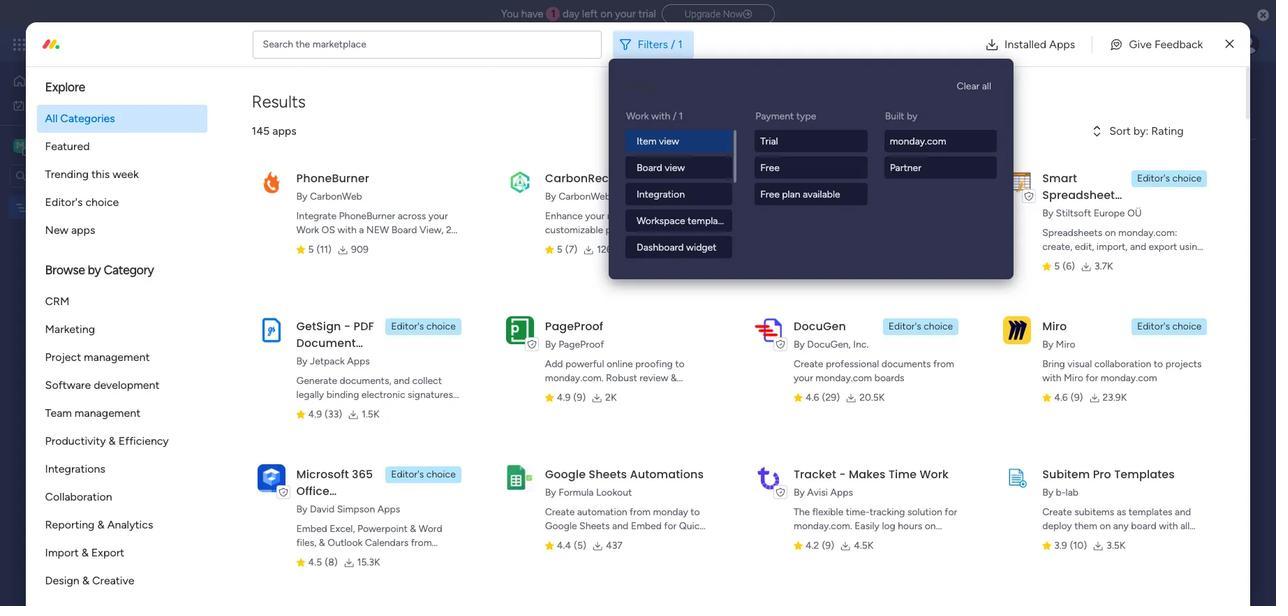 Task type: describe. For each thing, give the bounding box(es) containing it.
by inside "subitem pro templates by b-lab"
[[1043, 487, 1054, 499]]

437
[[606, 540, 623, 552]]

and inside track and manage daily tasks as a team with carbonto-do. a free automated task management system.
[[820, 210, 836, 222]]

0 vertical spatial pageproof
[[545, 318, 603, 334]]

0 horizontal spatial you
[[1074, 510, 1090, 522]]

1 horizontal spatial work
[[626, 110, 649, 122]]

let's
[[1058, 472, 1080, 487]]

apps inside tracket - makes time work by avisi apps
[[831, 487, 853, 499]]

& left word at the bottom left of the page
[[410, 523, 416, 535]]

now
[[723, 8, 743, 20]]

workspace image
[[13, 138, 27, 153]]

with inside bring visual collaboration to projects with miro for monday.com
[[1043, 372, 1062, 384]]

monday for create automation from monday to google sheets and embed for quick access!
[[653, 506, 688, 518]]

custom
[[420, 238, 453, 250]]

monday.com inside generate documents, and collect legally binding electronic signatures effortlessly from your monday.com boards
[[393, 403, 450, 415]]

spreadsheet
[[1043, 187, 1115, 203]]

from inside the embed excel, powerpoint & word files, & outlook calendars from microsoft 365, onedrive & sharepoint
[[411, 537, 432, 549]]

choice up collect
[[427, 321, 456, 332]]

1 for /
[[678, 37, 683, 51]]

date
[[699, 211, 719, 223]]

your left trial
[[615, 8, 636, 20]]

a for track and manage daily tasks as a team with carbonto-do. a free automated task management system.
[[935, 210, 940, 222]]

and inside generate documents, and collect legally binding electronic signatures effortlessly from your monday.com boards
[[394, 375, 410, 387]]

2 horizontal spatial loplol
[[804, 100, 839, 117]]

and inside create subitems as templates and deploy them on any board with all their values
[[1175, 506, 1191, 518]]

to inside add powerful online proofing to monday.com. robust review & approval workflows.
[[675, 358, 685, 370]]

your inside be the first one to update about progress, mention someone or upload files to share with your team members
[[1050, 363, 1072, 377]]

see more link
[[635, 104, 680, 118]]

1 horizontal spatial you
[[1121, 495, 1137, 506]]

1 vertical spatial updates
[[931, 125, 968, 137]]

work with / 1
[[626, 110, 683, 122]]

4.4
[[557, 540, 571, 552]]

(33)
[[325, 408, 342, 420]]

widget
[[686, 241, 717, 253]]

results dialog
[[26, 22, 1251, 606]]

editor's for miro
[[1137, 321, 1170, 332]]

your inside generate documents, and collect legally binding electronic signatures effortlessly from your monday.com boards
[[371, 403, 391, 415]]

get
[[1092, 510, 1107, 522]]

0 horizontal spatial type
[[269, 105, 289, 117]]

project
[[45, 351, 81, 364]]

robust
[[606, 372, 637, 384]]

clear all button
[[951, 75, 997, 98]]

by miro
[[1043, 339, 1076, 351]]

monday for smart spreadsheet for monday
[[1061, 204, 1109, 220]]

by inside phoneburner by carbonweb
[[296, 191, 308, 203]]

by inside google sheets automations by formula lookout
[[545, 487, 556, 499]]

group
[[280, 404, 306, 415]]

design
[[45, 574, 79, 587]]

editor's for smart spreadsheet for monday
[[1137, 172, 1170, 184]]

management for project management
[[84, 351, 150, 364]]

management for team management
[[75, 406, 140, 420]]

trial button
[[755, 130, 868, 152]]

editor's choice down search in workspace field
[[45, 196, 119, 209]]

1 vertical spatial /
[[673, 110, 677, 122]]

monday inside button
[[62, 36, 110, 52]]

filters for filters
[[626, 80, 657, 93]]

0 vertical spatial set
[[407, 105, 421, 117]]

generate
[[296, 375, 337, 387]]

stiltsoft
[[1056, 207, 1092, 219]]

filters / 1
[[638, 37, 683, 51]]

automations.
[[296, 252, 353, 264]]

access!
[[545, 534, 580, 546]]

add for add new group
[[239, 404, 257, 415]]

upgrade
[[685, 8, 721, 20]]

subitem
[[1043, 466, 1090, 483]]

upgrade now link
[[662, 4, 775, 24]]

4.2
[[806, 540, 819, 552]]

work for tracket
[[920, 466, 949, 483]]

quick
[[679, 520, 705, 532]]

workspace selection element
[[13, 137, 117, 155]]

minutes.
[[1149, 510, 1186, 522]]

and inside the flexible time-tracking solution for monday.com. easily log hours on existing items and subitems.
[[857, 534, 873, 546]]

sort for sort by: rating
[[1110, 124, 1131, 138]]

editor's down search in workspace field
[[45, 196, 83, 209]]

(29)
[[822, 392, 840, 404]]

apps image
[[1124, 38, 1138, 52]]

to down update
[[982, 363, 993, 377]]

& left export
[[81, 546, 89, 559]]

see for see more
[[637, 105, 654, 117]]

Status field
[[586, 209, 621, 225]]

monday.com inside follow along as we show you a few monday.com basics to help you get set up in minutes.
[[1166, 495, 1223, 506]]

5 (6)
[[1055, 260, 1075, 272]]

& right design
[[82, 574, 89, 587]]

by jetpack apps
[[296, 355, 370, 367]]

monday.com inside bring visual collaboration to projects with miro for monday.com
[[1101, 372, 1158, 384]]

editor's choice for smart spreadsheet for monday
[[1137, 172, 1202, 184]]

all inside 'button'
[[982, 80, 992, 92]]

sheets inside create automation from monday to google sheets and embed for quick access!
[[580, 520, 610, 532]]

2 horizontal spatial 5
[[1055, 260, 1060, 272]]

give
[[1129, 37, 1152, 51]]

choice for microsoft 365 office embedded
[[427, 469, 456, 480]]

lookout
[[596, 487, 632, 499]]

to inside create automation from monday to google sheets and embed for quick access!
[[691, 506, 700, 518]]

click-
[[343, 238, 369, 250]]

create inside create professional documents from your monday.com boards
[[794, 358, 824, 370]]

management inside track and manage daily tasks as a team with carbonto-do. a free automated task management system.
[[865, 238, 922, 250]]

for up by miro at the bottom of the page
[[1051, 315, 1073, 338]]

by for built
[[907, 110, 918, 122]]

left
[[582, 8, 598, 20]]

phoneburner inside the "integrate phoneburner across your work os with a new board view, 2- way sync, click-to-dial, and custom automations."
[[339, 210, 395, 222]]

1 horizontal spatial type
[[797, 110, 817, 122]]

team inside track and manage daily tasks as a team with carbonto-do. a free automated task management system.
[[794, 224, 816, 236]]

by inside the carbonto-do suite by carbonweb
[[794, 191, 805, 203]]

tara schultz image
[[1237, 34, 1260, 56]]

time-
[[846, 506, 870, 518]]

invite members image
[[1093, 38, 1107, 52]]

on inside the flexible time-tracking solution for monday.com. easily log hours on existing items and subitems.
[[925, 520, 936, 532]]

lottie animation element
[[994, 279, 1260, 454]]

monday.com. inside the flexible time-tracking solution for monday.com. easily log hours on existing items and subitems.
[[794, 520, 853, 532]]

2-
[[446, 224, 456, 236]]

someone
[[1134, 349, 1180, 363]]

1 horizontal spatial loplol
[[212, 72, 272, 103]]

see more
[[637, 105, 679, 117]]

pipelines,
[[606, 224, 647, 236]]

assign
[[339, 105, 368, 117]]

from inside create professional documents from your monday.com boards
[[934, 358, 955, 370]]

create,
[[1043, 241, 1073, 253]]

1 vertical spatial this
[[1078, 315, 1108, 338]]

loplol field
[[209, 72, 275, 103]]

workspace template button
[[626, 209, 732, 232]]

dashboard widget
[[637, 241, 717, 253]]

by up bring
[[1043, 339, 1054, 351]]

edit,
[[1075, 241, 1094, 253]]

microsoft inside the microsoft 365 office embedded
[[296, 466, 349, 483]]

filters for filters / 1
[[638, 37, 668, 51]]

2 horizontal spatial (9)
[[1071, 392, 1083, 404]]

to-
[[369, 238, 382, 250]]

create for subitem pro templates
[[1043, 506, 1072, 518]]

and inside spreadsheets on monday.com: create, edit, import, and export using excel-like features.
[[1130, 241, 1147, 253]]

lab
[[1066, 487, 1079, 499]]

(5)
[[574, 540, 587, 552]]

2 vertical spatial 1
[[679, 110, 683, 122]]

generate documents, and collect legally binding electronic signatures effortlessly from your monday.com boards
[[296, 375, 453, 429]]

create professional documents from your monday.com boards
[[794, 358, 955, 384]]

carbonto-do suite by carbonweb
[[794, 170, 904, 203]]

apps up documents,
[[347, 355, 370, 367]]

to inside bring visual collaboration to projects with miro for monday.com
[[1154, 358, 1163, 370]]

2 of from the left
[[531, 105, 541, 117]]

as for follow
[[1068, 495, 1078, 506]]

no
[[918, 315, 941, 338]]

a inside the "integrate phoneburner across your work os with a new board view, 2- way sync, click-to-dial, and custom automations."
[[359, 224, 364, 236]]

(9) for pageproof
[[574, 392, 586, 404]]

boards inside generate documents, and collect legally binding electronic signatures effortlessly from your monday.com boards
[[296, 417, 326, 429]]

for inside the flexible time-tracking solution for monday.com. easily log hours on existing items and subitems.
[[945, 506, 958, 518]]

b-
[[1056, 487, 1066, 499]]

this inside results dialog
[[92, 168, 110, 181]]

0 horizontal spatial updates
[[844, 100, 897, 117]]

Due date field
[[676, 209, 723, 225]]

basics
[[1011, 510, 1038, 522]]

installed
[[1005, 37, 1047, 51]]

table
[[257, 131, 280, 142]]

with inside be the first one to update about progress, mention someone or upload files to share with your team members
[[1025, 363, 1047, 377]]

your inside enhance your recruiting with customizable pipelines, client-facing dashboards, automation & more.
[[585, 210, 605, 222]]

loplol inside list box
[[33, 201, 56, 213]]

items
[[830, 534, 854, 546]]

from inside create automation from monday to google sheets and embed for quick access!
[[630, 506, 651, 518]]

Search field
[[312, 164, 354, 184]]

we
[[1080, 495, 1093, 506]]

simpson
[[337, 503, 375, 515]]

software
[[45, 378, 91, 392]]

workspace
[[637, 215, 685, 227]]

Owner field
[[504, 303, 541, 319]]

templates
[[1129, 506, 1173, 518]]

1 of from the left
[[291, 105, 300, 117]]

(10)
[[1070, 540, 1087, 552]]

from inside generate documents, and collect legally binding electronic signatures effortlessly from your monday.com boards
[[348, 403, 369, 415]]

categories
[[60, 112, 115, 125]]

partner
[[890, 162, 922, 174]]

carbonweb inside the carbonto-do suite by carbonweb
[[807, 191, 860, 203]]

by up generate
[[296, 355, 308, 367]]

show board description image
[[281, 81, 298, 95]]

week inside field
[[270, 212, 303, 229]]

and inside the "integrate phoneburner across your work os with a new board view, 2- way sync, click-to-dial, and custom automations."
[[402, 238, 418, 250]]

more.
[[662, 238, 686, 250]]

dapulse x slim image
[[1226, 36, 1234, 53]]

marketing
[[45, 323, 95, 336]]

add for add powerful online proofing to monday.com. robust review & approval workflows.
[[545, 358, 563, 370]]

you
[[501, 8, 519, 20]]

4.6 for docugen
[[806, 392, 819, 404]]

choice down 'trending this week'
[[85, 196, 119, 209]]

4.6 for miro
[[1055, 392, 1068, 404]]

close image
[[1236, 288, 1250, 302]]

on inside create subitems as templates and deploy them on any board with all their values
[[1100, 520, 1111, 532]]

carbonweb inside carbonrecruiting suite by carbonweb
[[559, 191, 611, 203]]

trial
[[761, 135, 778, 147]]

any inside create subitems as templates and deploy them on any board with all their values
[[1114, 520, 1129, 532]]

filter by person image
[[362, 167, 384, 181]]

system.
[[925, 238, 958, 250]]

the for search
[[296, 38, 310, 50]]

& right files,
[[319, 537, 325, 549]]

you have 1 day left on your trial
[[501, 8, 656, 20]]

/ inside popup button
[[671, 37, 675, 51]]

by inside pageproof by pageproof
[[545, 339, 556, 351]]

automation inside enhance your recruiting with customizable pipelines, client-facing dashboards, automation & more.
[[601, 238, 651, 250]]

with inside track and manage daily tasks as a team with carbonto-do. a free automated task management system.
[[819, 224, 838, 236]]

& inside add powerful online proofing to monday.com. robust review & approval workflows.
[[671, 372, 677, 384]]

choice for miro
[[1173, 321, 1202, 332]]

proofing
[[635, 358, 673, 370]]

main table
[[233, 131, 280, 142]]

to inside follow along as we show you a few monday.com basics to help you get set up in minutes.
[[1041, 510, 1050, 522]]

145
[[252, 124, 270, 138]]

updates
[[945, 315, 1016, 338]]

smart
[[1043, 170, 1077, 186]]

import & export
[[45, 546, 124, 559]]

embed inside the embed excel, powerpoint & word files, & outlook calendars from microsoft 365, onedrive & sharepoint
[[296, 523, 327, 535]]

with inside the "integrate phoneburner across your work os with a new board view, 2- way sync, click-to-dial, and custom automations."
[[338, 224, 357, 236]]

upload
[[922, 363, 956, 377]]

pro
[[1093, 466, 1112, 483]]

create for google sheets automations
[[545, 506, 575, 518]]

choice for smart spreadsheet for monday
[[1173, 172, 1202, 184]]

follow
[[1011, 495, 1040, 506]]

start
[[1083, 472, 1111, 487]]

by inside carbonrecruiting suite by carbonweb
[[545, 191, 556, 203]]

free for free
[[761, 162, 780, 174]]

board view
[[637, 162, 685, 174]]

workspace template
[[637, 215, 727, 227]]

microsoft inside the embed excel, powerpoint & word files, & outlook calendars from microsoft 365, onedrive & sharepoint
[[296, 551, 339, 563]]

0 vertical spatial phoneburner
[[296, 170, 369, 186]]

5 (11)
[[308, 244, 332, 256]]

for inside create automation from monday to google sheets and embed for quick access!
[[664, 520, 677, 532]]



Task type: vqa. For each thing, say whether or not it's contained in the screenshot.


Task type: locate. For each thing, give the bounding box(es) containing it.
145 apps
[[252, 124, 297, 138]]

5 left (7)
[[557, 244, 563, 256]]

& up export
[[97, 518, 105, 531]]

select product image
[[13, 38, 27, 52]]

a left few
[[1140, 495, 1145, 506]]

choice up one
[[924, 321, 953, 332]]

carbonrecruiting suite by carbonweb
[[545, 170, 677, 203]]

(9)
[[574, 392, 586, 404], [1071, 392, 1083, 404], [822, 540, 835, 552]]

google inside create automation from monday to google sheets and embed for quick access!
[[545, 520, 577, 532]]

automation down pipelines, on the top
[[601, 238, 651, 250]]

loplol
[[212, 72, 272, 103], [804, 100, 839, 117], [33, 201, 56, 213]]

main inside workspace selection element
[[32, 139, 57, 152]]

1 horizontal spatial add
[[545, 358, 563, 370]]

management down do. at the right
[[865, 238, 922, 250]]

apps inside button
[[1050, 37, 1076, 51]]

0 vertical spatial 4.9
[[557, 392, 571, 404]]

2 suite from the left
[[875, 170, 904, 186]]

automation inside create automation from monday to google sheets and embed for quick access!
[[577, 506, 627, 518]]

0 vertical spatial the
[[296, 38, 310, 50]]

to up files
[[958, 349, 968, 363]]

1 microsoft from the top
[[296, 466, 349, 483]]

trial
[[639, 8, 656, 20]]

choice up projects
[[1173, 321, 1202, 332]]

your up customizable
[[585, 210, 605, 222]]

0 vertical spatial monday.com.
[[545, 372, 604, 384]]

smart spreadsheet for monday
[[1043, 170, 1115, 220]]

4.9 for 4.9 (33)
[[308, 408, 322, 420]]

results
[[252, 91, 306, 112]]

view up integration button
[[665, 162, 685, 174]]

0 vertical spatial miro
[[1043, 318, 1067, 334]]

1 vertical spatial automation
[[577, 506, 627, 518]]

2 microsoft from the top
[[296, 551, 339, 563]]

all
[[45, 112, 58, 125]]

boards
[[875, 372, 905, 384], [296, 417, 326, 429]]

2 free from the top
[[761, 188, 780, 200]]

your up 4.6 (29)
[[794, 372, 813, 384]]

main table button
[[212, 126, 290, 148]]

main for main table
[[233, 131, 254, 142]]

you
[[1121, 495, 1137, 506], [1074, 510, 1090, 522]]

& down calendars
[[406, 551, 412, 563]]

0 vertical spatial work
[[626, 110, 649, 122]]

1 horizontal spatial see
[[637, 105, 654, 117]]

dashboard
[[637, 241, 684, 253]]

loplol up "activity"
[[804, 100, 839, 117]]

powerpoint
[[358, 523, 408, 535]]

timelines
[[423, 105, 462, 117]]

by left david
[[296, 503, 308, 515]]

add powerful online proofing to monday.com. robust review & approval workflows.
[[545, 358, 685, 398]]

2 carbonweb from the left
[[559, 191, 611, 203]]

& down the client-
[[653, 238, 659, 250]]

choice for docugen
[[924, 321, 953, 332]]

0 vertical spatial team
[[794, 224, 816, 236]]

board down across
[[392, 224, 417, 236]]

1 vertical spatial week
[[270, 212, 303, 229]]

1 horizontal spatial of
[[531, 105, 541, 117]]

monday.com down signatures
[[393, 403, 450, 415]]

partner button
[[884, 156, 997, 179]]

and down easily
[[857, 534, 873, 546]]

no updates yet for this item
[[918, 315, 1151, 338]]

automations
[[630, 466, 704, 483]]

suite inside carbonrecruiting suite by carbonweb
[[649, 170, 677, 186]]

0 horizontal spatial team
[[794, 224, 816, 236]]

embedded
[[296, 500, 359, 516]]

embed up files,
[[296, 523, 327, 535]]

as inside track and manage daily tasks as a team with carbonto-do. a free automated task management system.
[[923, 210, 933, 222]]

from right first
[[934, 358, 955, 370]]

miro inside bring visual collaboration to projects with miro for monday.com
[[1064, 372, 1084, 384]]

1 vertical spatial all
[[1181, 520, 1190, 532]]

sort inside popup button
[[519, 168, 538, 180]]

powerful
[[566, 358, 604, 370]]

embed left quick
[[631, 520, 662, 532]]

1 vertical spatial add
[[239, 404, 257, 415]]

design & creative
[[45, 574, 134, 587]]

any up 145
[[251, 105, 266, 117]]

category
[[104, 263, 154, 278]]

tasks
[[898, 210, 921, 222]]

apps for 145 apps
[[273, 124, 297, 138]]

pageproof
[[545, 318, 603, 334], [559, 339, 604, 351]]

time
[[889, 466, 917, 483]]

review
[[640, 372, 669, 384]]

the for be
[[894, 349, 911, 363]]

david
[[310, 503, 335, 515]]

trending this week
[[45, 168, 139, 181]]

flexible
[[813, 506, 844, 518]]

manage
[[214, 105, 248, 117]]

0 vertical spatial this
[[92, 168, 110, 181]]

google inside google sheets automations by formula lookout
[[545, 466, 586, 483]]

4.6 (9)
[[1055, 392, 1083, 404]]

1 horizontal spatial board
[[637, 162, 662, 174]]

create down docugen,
[[794, 358, 824, 370]]

1 vertical spatial free
[[761, 188, 780, 200]]

(9) for tracket - makes time work
[[822, 540, 835, 552]]

and up 437
[[612, 520, 629, 532]]

1 horizontal spatial as
[[1068, 495, 1078, 506]]

0 horizontal spatial a
[[359, 224, 364, 236]]

126
[[597, 244, 612, 256]]

0 horizontal spatial of
[[291, 105, 300, 117]]

progress,
[[1041, 349, 1087, 363]]

this up mention
[[1078, 315, 1108, 338]]

monday.com. down flexible
[[794, 520, 853, 532]]

to right proofing
[[675, 358, 685, 370]]

monday.com down professional
[[816, 372, 872, 384]]

& left the efficiency at left
[[109, 434, 116, 448]]

for down visual
[[1086, 372, 1099, 384]]

carbonto-
[[840, 224, 889, 236]]

2 horizontal spatial as
[[1117, 506, 1127, 518]]

editor's
[[1137, 172, 1170, 184], [45, 196, 83, 209], [391, 321, 424, 332], [889, 321, 922, 332], [1137, 321, 1170, 332], [391, 469, 424, 480]]

integration
[[637, 188, 685, 200]]

1 vertical spatial 1
[[678, 37, 683, 51]]

2 vertical spatial miro
[[1064, 372, 1084, 384]]

view
[[659, 135, 679, 147], [665, 162, 685, 174]]

and inside create automation from monday to google sheets and embed for quick access!
[[612, 520, 629, 532]]

give feedback
[[1129, 37, 1203, 51]]

1 horizontal spatial all
[[1181, 520, 1190, 532]]

1 vertical spatial any
[[1114, 520, 1129, 532]]

loplol list box
[[0, 193, 178, 408]]

1 for have
[[551, 8, 556, 20]]

a inside follow along as we show you a few monday.com basics to help you get set up in minutes.
[[1140, 495, 1145, 506]]

1 vertical spatial you
[[1074, 510, 1090, 522]]

Search in workspace field
[[29, 168, 117, 184]]

1 google from the top
[[545, 466, 586, 483]]

from down lookout
[[630, 506, 651, 518]]

your inside the "integrate phoneburner across your work os with a new board view, 2- way sync, click-to-dial, and custom automations."
[[429, 210, 448, 222]]

productivity
[[45, 434, 106, 448]]

help image
[[1188, 38, 1202, 52]]

-
[[840, 466, 846, 483]]

sort for sort
[[519, 168, 538, 180]]

0 horizontal spatial the
[[296, 38, 310, 50]]

work up item
[[626, 110, 649, 122]]

0 horizontal spatial 4.6
[[806, 392, 819, 404]]

as inside follow along as we show you a few monday.com basics to help you get set up in minutes.
[[1068, 495, 1078, 506]]

23.9k
[[1103, 392, 1127, 404]]

1 horizontal spatial apps
[[273, 124, 297, 138]]

1 vertical spatial the
[[894, 349, 911, 363]]

for up spreadsheets
[[1043, 204, 1058, 220]]

This week field
[[237, 212, 306, 230]]

1 horizontal spatial any
[[1114, 520, 1129, 532]]

along
[[1042, 495, 1066, 506]]

as left the we
[[1068, 495, 1078, 506]]

apps marketplace image
[[42, 36, 198, 53]]

1 horizontal spatial create
[[794, 358, 824, 370]]

0 horizontal spatial any
[[251, 105, 266, 117]]

apps up powerpoint
[[378, 503, 400, 515]]

carbonweb down the carbonto-
[[807, 191, 860, 203]]

2 horizontal spatial carbonweb
[[807, 191, 860, 203]]

apps for new apps
[[71, 223, 95, 237]]

0 horizontal spatial by
[[88, 263, 101, 278]]

team
[[45, 406, 72, 420]]

1 vertical spatial monday.com.
[[794, 520, 853, 532]]

2 horizontal spatial monday
[[1061, 204, 1109, 220]]

editor's up collect
[[391, 321, 424, 332]]

on down subitems
[[1100, 520, 1111, 532]]

deploy
[[1043, 520, 1072, 532]]

by:
[[1134, 124, 1149, 138]]

view inside button
[[659, 135, 679, 147]]

1 horizontal spatial updates
[[931, 125, 968, 137]]

by inside results dialog
[[88, 263, 101, 278]]

1 vertical spatial google
[[545, 520, 577, 532]]

update
[[971, 349, 1006, 363]]

5 for carbonrecruiting suite
[[557, 244, 563, 256]]

productivity & efficiency
[[45, 434, 169, 448]]

first
[[913, 349, 933, 363]]

v2 search image
[[302, 166, 312, 182]]

2 google from the top
[[545, 520, 577, 532]]

1 vertical spatial boards
[[296, 417, 326, 429]]

dapulse rightstroke image
[[743, 9, 752, 20]]

see for see plans
[[244, 38, 261, 50]]

a inside track and manage daily tasks as a team with carbonto-do. a free automated task management system.
[[935, 210, 940, 222]]

by down v2 search icon
[[296, 191, 308, 203]]

you down the we
[[1074, 510, 1090, 522]]

4.6 left (29)
[[806, 392, 819, 404]]

with
[[651, 110, 671, 122], [652, 210, 671, 222], [338, 224, 357, 236], [819, 224, 838, 236], [1025, 363, 1047, 377], [1043, 372, 1062, 384], [1159, 520, 1178, 532]]

main
[[233, 131, 254, 142], [32, 139, 57, 152]]

0 vertical spatial board
[[637, 162, 662, 174]]

dapulse close image
[[1258, 8, 1269, 22]]

1 horizontal spatial embed
[[631, 520, 662, 532]]

0 vertical spatial free
[[761, 162, 780, 174]]

0 horizontal spatial see
[[244, 38, 261, 50]]

0 vertical spatial a
[[935, 210, 940, 222]]

0 vertical spatial week
[[113, 168, 139, 181]]

0 vertical spatial by
[[907, 110, 918, 122]]

your down 'electronic'
[[371, 403, 391, 415]]

clear
[[957, 80, 980, 92]]

by for browse
[[88, 263, 101, 278]]

binding
[[327, 389, 359, 401]]

1 horizontal spatial team
[[1075, 363, 1100, 377]]

create inside create automation from monday to google sheets and embed for quick access!
[[545, 506, 575, 518]]

editor's up first
[[889, 321, 922, 332]]

0 vertical spatial boards
[[875, 372, 905, 384]]

board inside 'button'
[[637, 162, 662, 174]]

main inside main table button
[[233, 131, 254, 142]]

1 horizontal spatial the
[[894, 349, 911, 363]]

0 horizontal spatial (9)
[[574, 392, 586, 404]]

with inside create subitems as templates and deploy them on any board with all their values
[[1159, 520, 1178, 532]]

few
[[1147, 495, 1164, 506]]

editor's choice up collect
[[391, 321, 456, 332]]

option
[[0, 195, 178, 198]]

monday.com inside create professional documents from your monday.com boards
[[816, 372, 872, 384]]

2 horizontal spatial work
[[920, 466, 949, 483]]

2 horizontal spatial a
[[1140, 495, 1145, 506]]

board down item
[[637, 162, 662, 174]]

monday.com.
[[545, 372, 604, 384], [794, 520, 853, 532]]

1 free from the top
[[761, 162, 780, 174]]

as
[[923, 210, 933, 222], [1068, 495, 1078, 506], [1117, 506, 1127, 518]]

free inside "free plan available" button
[[761, 188, 780, 200]]

angle down image
[[271, 169, 278, 179]]

as for create
[[1117, 506, 1127, 518]]

loplol up the manage
[[212, 72, 272, 103]]

on up 'import,' at the right
[[1105, 227, 1116, 239]]

team down track
[[794, 224, 816, 236]]

1 vertical spatial filters
[[626, 80, 657, 93]]

choice up word at the bottom left of the page
[[427, 469, 456, 480]]

a for follow along as we show you a few monday.com basics to help you get set up in minutes.
[[1140, 495, 1145, 506]]

a up free
[[935, 210, 940, 222]]

sort inside 'popup button'
[[1110, 124, 1131, 138]]

by left avisi
[[794, 487, 805, 499]]

sort button
[[497, 163, 546, 185]]

see inside button
[[244, 38, 261, 50]]

track
[[507, 105, 529, 117]]

by inside tracket - makes time work by avisi apps
[[794, 487, 805, 499]]

the right be
[[894, 349, 911, 363]]

2 vertical spatial management
[[75, 406, 140, 420]]

management up "productivity & efficiency"
[[75, 406, 140, 420]]

for inside smart spreadsheet for monday
[[1043, 204, 1058, 220]]

4.5k
[[854, 540, 874, 552]]

editor's for docugen
[[889, 321, 922, 332]]

team down the progress,
[[1075, 363, 1100, 377]]

import,
[[1097, 241, 1128, 253]]

loplol up new
[[33, 201, 56, 213]]

boards inside create professional documents from your monday.com boards
[[875, 372, 905, 384]]

set inside follow along as we show you a few monday.com basics to help you get set up in minutes.
[[1110, 510, 1123, 522]]

all inside create subitems as templates and deploy them on any board with all their values
[[1181, 520, 1190, 532]]

to up quick
[[691, 506, 700, 518]]

5 for phoneburner
[[308, 244, 314, 256]]

monday inside create automation from monday to google sheets and embed for quick access!
[[653, 506, 688, 518]]

1 vertical spatial pageproof
[[559, 339, 604, 351]]

existing
[[794, 534, 828, 546]]

add inside button
[[239, 404, 257, 415]]

electronic
[[362, 389, 405, 401]]

1 vertical spatial by
[[88, 263, 101, 278]]

0 vertical spatial view
[[659, 135, 679, 147]]

1 vertical spatial miro
[[1056, 339, 1076, 351]]

miro up by miro at the bottom of the page
[[1043, 318, 1067, 334]]

payment type
[[756, 110, 817, 122]]

type up 145 apps
[[269, 105, 289, 117]]

1 carbonweb from the left
[[310, 191, 362, 203]]

work inside the "integrate phoneburner across your work os with a new board view, 2- way sync, click-to-dial, and custom automations."
[[296, 224, 319, 236]]

and left keep at the left of the page
[[465, 105, 481, 117]]

0 horizontal spatial monday
[[62, 36, 110, 52]]

dashboard widget button
[[626, 236, 732, 258]]

jetpack
[[310, 355, 345, 367]]

docugen,
[[807, 339, 851, 351]]

pageproof by pageproof
[[545, 318, 604, 351]]

on down solution
[[925, 520, 936, 532]]

monday.com up minutes.
[[1166, 495, 1223, 506]]

2 vertical spatial work
[[920, 466, 949, 483]]

on right left
[[601, 8, 613, 20]]

0 horizontal spatial 4.9
[[308, 408, 322, 420]]

1 vertical spatial a
[[359, 224, 364, 236]]

add up approval in the bottom of the page
[[545, 358, 563, 370]]

0 horizontal spatial week
[[113, 168, 139, 181]]

editor's choice for docugen
[[889, 321, 953, 332]]

embed inside create automation from monday to google sheets and embed for quick access!
[[631, 520, 662, 532]]

by right built
[[907, 110, 918, 122]]

editor's for microsoft 365 office embedded
[[391, 469, 424, 480]]

carbonweb inside phoneburner by carbonweb
[[310, 191, 362, 203]]

3 carbonweb from the left
[[807, 191, 860, 203]]

1 image
[[1073, 29, 1085, 44]]

item
[[1113, 315, 1151, 338]]

by up enhance at the top of page
[[545, 191, 556, 203]]

0 vertical spatial filters
[[638, 37, 668, 51]]

by left formula
[[545, 487, 556, 499]]

0 vertical spatial you
[[1121, 495, 1137, 506]]

your right 'where'
[[572, 105, 592, 117]]

0 horizontal spatial embed
[[296, 523, 327, 535]]

plan
[[782, 188, 801, 200]]

facing
[[678, 224, 705, 236]]

boards down documents
[[875, 372, 905, 384]]

main right workspace icon
[[32, 139, 57, 152]]

efficiency
[[119, 434, 169, 448]]

4.9 (33)
[[308, 408, 342, 420]]

3.7k
[[1095, 260, 1113, 272]]

built by
[[885, 110, 918, 122]]

suite up integration on the top of the page
[[649, 170, 677, 186]]

0 horizontal spatial work
[[296, 224, 319, 236]]

0 horizontal spatial add
[[239, 404, 257, 415]]

on inside spreadsheets on monday.com: create, edit, import, and export using excel-like features.
[[1105, 227, 1116, 239]]

1 horizontal spatial sort
[[1110, 124, 1131, 138]]

updates up partner button
[[931, 125, 968, 137]]

free down trial
[[761, 162, 780, 174]]

0 vertical spatial add
[[545, 358, 563, 370]]

filters
[[638, 37, 668, 51], [626, 80, 657, 93]]

sort left hide popup button
[[519, 168, 538, 180]]

browse
[[45, 263, 85, 278]]

0 vertical spatial 1
[[551, 8, 556, 20]]

0 horizontal spatial boards
[[296, 417, 326, 429]]

1 horizontal spatial 4.9
[[557, 392, 571, 404]]

crm
[[45, 295, 70, 308]]

4.5
[[308, 557, 322, 568]]

view for board view
[[665, 162, 685, 174]]

sync,
[[316, 238, 341, 250]]

1 horizontal spatial suite
[[875, 170, 904, 186]]

to left projects
[[1154, 358, 1163, 370]]

monday inside smart spreadsheet for monday
[[1061, 204, 1109, 220]]

monday.com. inside add powerful online proofing to monday.com. robust review & approval workflows.
[[545, 372, 604, 384]]

& right review at the right bottom
[[671, 372, 677, 384]]

subitems
[[1075, 506, 1115, 518]]

monday up quick
[[653, 506, 688, 518]]

about
[[1009, 349, 1038, 363]]

editor's right 365
[[391, 469, 424, 480]]

0 vertical spatial microsoft
[[296, 466, 349, 483]]

monday.com inside the monday.com button
[[890, 135, 947, 147]]

1 vertical spatial management
[[84, 351, 150, 364]]

see left more
[[637, 105, 654, 117]]

and right few
[[1175, 506, 1191, 518]]

(9) down visual
[[1071, 392, 1083, 404]]

board inside the "integrate phoneburner across your work os with a new board view, 2- way sync, click-to-dial, and custom automations."
[[392, 224, 417, 236]]

rating
[[1152, 124, 1184, 138]]

by up approval in the bottom of the page
[[545, 339, 556, 351]]

carbonweb down carbonrecruiting
[[559, 191, 611, 203]]

0 horizontal spatial 5
[[308, 244, 314, 256]]

2 vertical spatial a
[[1140, 495, 1145, 506]]

0 vertical spatial any
[[251, 105, 266, 117]]

tracking
[[870, 506, 905, 518]]

as up free
[[923, 210, 933, 222]]

view inside 'button'
[[665, 162, 685, 174]]

editor's choice for miro
[[1137, 321, 1202, 332]]

for inside bring visual collaboration to projects with miro for monday.com
[[1086, 372, 1099, 384]]

1 vertical spatial monday
[[1061, 204, 1109, 220]]

main left table
[[233, 131, 254, 142]]

4.4 (5)
[[557, 540, 587, 552]]

& inside enhance your recruiting with customizable pipelines, client-facing dashboards, automation & more.
[[653, 238, 659, 250]]

manage any type of project. assign owners, set timelines and keep track of where your project stands.
[[214, 105, 659, 117]]

editor's choice for microsoft 365 office embedded
[[391, 469, 456, 480]]

your inside create professional documents from your monday.com boards
[[794, 372, 813, 384]]

them
[[1075, 520, 1098, 532]]

google up formula
[[545, 466, 586, 483]]

search everything image
[[1158, 38, 1172, 52]]

2 4.6 from the left
[[1055, 392, 1068, 404]]

1 vertical spatial apps
[[71, 223, 95, 237]]

notifications image
[[1031, 38, 1045, 52]]

phoneburner up "new"
[[339, 210, 395, 222]]

1 horizontal spatial a
[[935, 210, 940, 222]]

2 vertical spatial monday
[[653, 506, 688, 518]]

work for integrate
[[296, 224, 319, 236]]

of left project. at the left top of the page
[[291, 105, 300, 117]]

1 horizontal spatial carbonweb
[[559, 191, 611, 203]]

1 vertical spatial team
[[1075, 363, 1100, 377]]

suite right do
[[875, 170, 904, 186]]

1 suite from the left
[[649, 170, 677, 186]]

monday.com up partner
[[890, 135, 947, 147]]

by left b- at the bottom right
[[1043, 487, 1054, 499]]

by down docugen
[[794, 339, 805, 351]]

create down formula
[[545, 506, 575, 518]]

sheets inside google sheets automations by formula lookout
[[589, 466, 627, 483]]

work inside tracket - makes time work by avisi apps
[[920, 466, 949, 483]]

4.9 for 4.9 (9)
[[557, 392, 571, 404]]

free for free plan available
[[761, 188, 780, 200]]

and right track
[[820, 210, 836, 222]]

monday.com
[[890, 135, 947, 147], [816, 372, 872, 384], [1101, 372, 1158, 384], [393, 403, 450, 415], [1166, 495, 1223, 506]]

editor's up someone
[[1137, 321, 1170, 332]]

week inside results dialog
[[113, 168, 139, 181]]

view for item view
[[659, 135, 679, 147]]

the inside be the first one to update about progress, mention someone or upload files to share with your team members
[[894, 349, 911, 363]]

free left plan
[[761, 188, 780, 200]]

0 horizontal spatial create
[[545, 506, 575, 518]]

1 horizontal spatial main
[[233, 131, 254, 142]]

updates up last at the top of the page
[[844, 100, 897, 117]]

add inside add powerful online proofing to monday.com. robust review & approval workflows.
[[545, 358, 563, 370]]

1 4.6 from the left
[[806, 392, 819, 404]]

features.
[[1087, 255, 1125, 267]]

with inside enhance your recruiting with customizable pipelines, client-facing dashboards, automation & more.
[[652, 210, 671, 222]]

main for main workspace
[[32, 139, 57, 152]]

collaboration
[[45, 490, 112, 503]]

app logo image
[[257, 168, 285, 196], [506, 168, 534, 196], [755, 168, 783, 196], [1004, 168, 1032, 196], [257, 316, 285, 344], [506, 316, 534, 344], [755, 316, 783, 344], [1004, 316, 1032, 344], [257, 464, 285, 492], [506, 464, 534, 492], [755, 464, 783, 492], [1004, 464, 1032, 492]]

editor's choice up word at the bottom left of the page
[[391, 469, 456, 480]]

team inside be the first one to update about progress, mention someone or upload files to share with your team members
[[1075, 363, 1100, 377]]

effortlessly
[[296, 403, 346, 415]]

1 vertical spatial see
[[637, 105, 654, 117]]

suite inside the carbonto-do suite by carbonweb
[[875, 170, 904, 186]]

by left stiltsoft on the top right
[[1043, 207, 1054, 219]]

inbox image
[[1062, 38, 1076, 52]]

1 vertical spatial sheets
[[580, 520, 610, 532]]

the inside results dialog
[[296, 38, 310, 50]]



